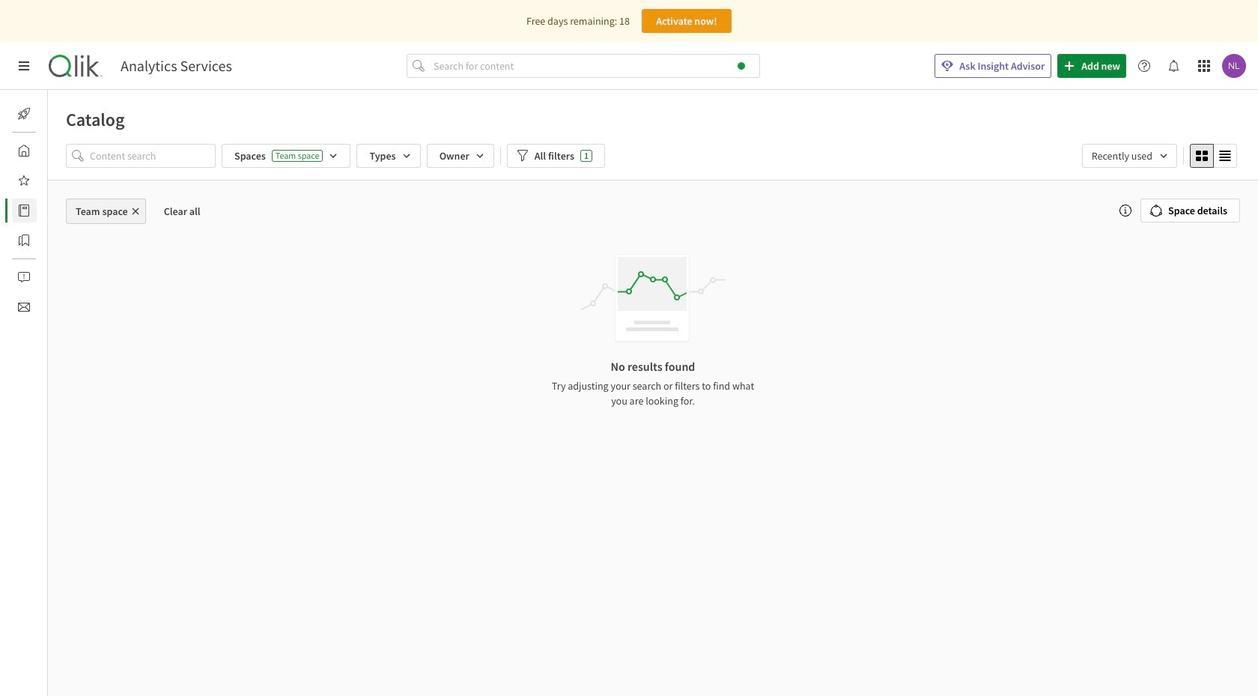 Task type: vqa. For each thing, say whether or not it's contained in the screenshot.
the Noah Lott element
no



Task type: locate. For each thing, give the bounding box(es) containing it.
none field inside "filters" region
[[1083, 144, 1178, 168]]

tile view image
[[1197, 150, 1209, 162]]

alerts image
[[18, 271, 30, 283]]

None field
[[1083, 144, 1178, 168]]

filters region
[[48, 141, 1259, 180]]

catalog image
[[18, 205, 30, 217]]

Search for content text field
[[431, 54, 761, 78]]

getting started image
[[18, 108, 30, 120]]

list view image
[[1220, 150, 1232, 162]]

favorites image
[[18, 175, 30, 187]]

open sidebar menu image
[[18, 60, 30, 72]]

analytics services element
[[121, 57, 232, 75]]



Task type: describe. For each thing, give the bounding box(es) containing it.
home image
[[18, 145, 30, 157]]

collections image
[[18, 235, 30, 247]]

subscriptions image
[[18, 301, 30, 313]]

home badge image
[[738, 62, 746, 70]]

Content search text field
[[90, 144, 216, 168]]

noah lott image
[[1223, 54, 1247, 78]]

navigation pane element
[[0, 96, 48, 325]]

switch view group
[[1191, 144, 1238, 168]]



